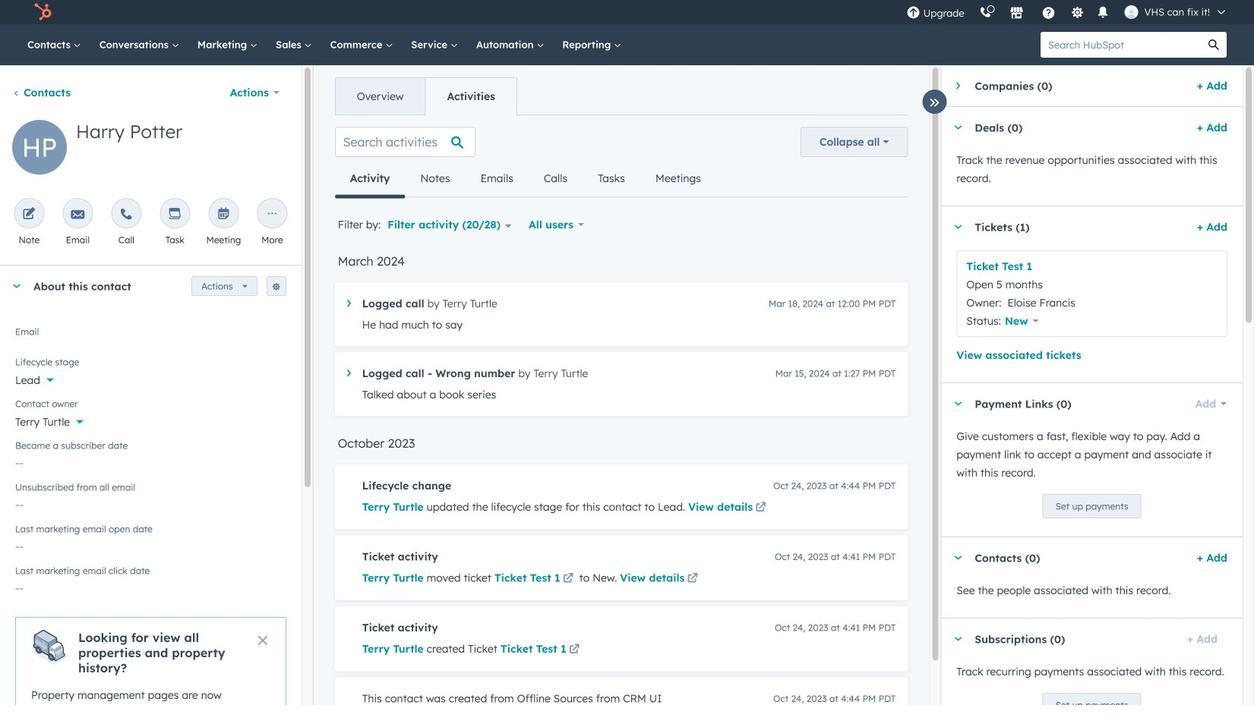 Task type: vqa. For each thing, say whether or not it's contained in the screenshot.
Save view
no



Task type: locate. For each thing, give the bounding box(es) containing it.
-- text field
[[15, 449, 286, 473], [15, 533, 286, 557], [15, 574, 286, 599]]

link opens in a new window image
[[563, 574, 574, 585], [569, 642, 580, 660]]

0 vertical spatial link opens in a new window image
[[563, 574, 574, 585]]

3 -- text field from the top
[[15, 574, 286, 599]]

2 vertical spatial -- text field
[[15, 574, 286, 599]]

caret image
[[956, 81, 960, 90], [347, 370, 351, 377]]

manage card settings image
[[272, 283, 281, 292]]

close image
[[258, 637, 267, 646]]

Search HubSpot search field
[[1041, 32, 1201, 58]]

0 vertical spatial caret image
[[956, 81, 960, 90]]

menu
[[899, 0, 1236, 24]]

1 vertical spatial caret image
[[347, 370, 351, 377]]

Search activities search field
[[335, 127, 475, 157]]

more image
[[265, 208, 279, 222]]

alert
[[15, 618, 286, 706]]

1 vertical spatial -- text field
[[15, 533, 286, 557]]

link opens in a new window image
[[756, 499, 766, 518], [756, 503, 766, 514], [563, 571, 574, 589], [687, 571, 698, 589], [687, 574, 698, 585], [569, 645, 580, 656]]

2 -- text field from the top
[[15, 533, 286, 557]]

0 horizontal spatial caret image
[[347, 370, 351, 377]]

email image
[[71, 208, 85, 222]]

caret image
[[954, 126, 963, 130], [954, 225, 963, 229], [12, 284, 21, 288], [347, 300, 351, 307], [954, 402, 963, 406], [954, 556, 963, 560], [954, 638, 963, 642]]

terry turtle image
[[1125, 5, 1138, 19]]

call image
[[120, 208, 133, 222]]

marketplaces image
[[1010, 7, 1024, 21]]

navigation
[[335, 77, 517, 115]]

feed
[[323, 115, 920, 706]]

tab list
[[335, 160, 716, 199]]

0 vertical spatial -- text field
[[15, 449, 286, 473]]



Task type: describe. For each thing, give the bounding box(es) containing it.
1 -- text field from the top
[[15, 449, 286, 473]]

-- text field
[[15, 491, 286, 515]]

1 horizontal spatial caret image
[[956, 81, 960, 90]]

note image
[[22, 208, 36, 222]]

task image
[[168, 208, 182, 222]]

meeting image
[[217, 208, 230, 222]]

1 vertical spatial link opens in a new window image
[[569, 642, 580, 660]]



